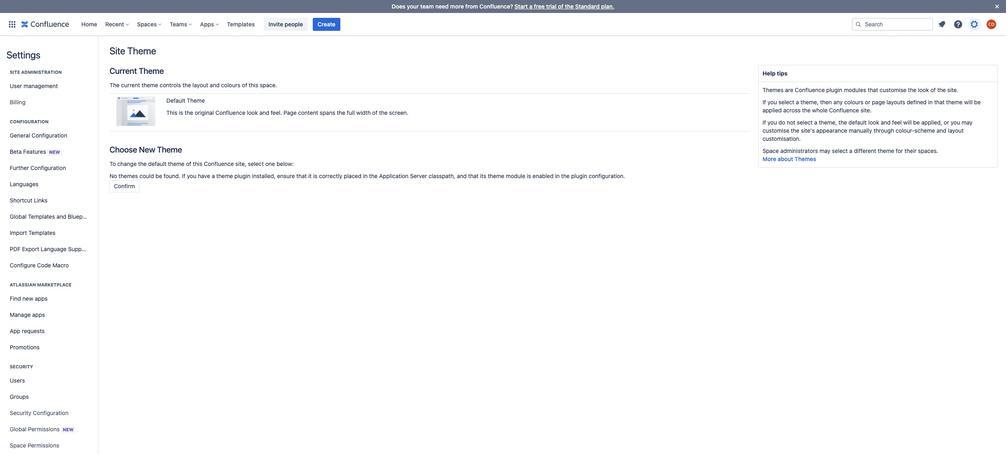 Task type: vqa. For each thing, say whether or not it's contained in the screenshot.
the rightmost Is
yes



Task type: locate. For each thing, give the bounding box(es) containing it.
confluence?
[[480, 3, 513, 10]]

general configuration link
[[6, 127, 91, 144]]

1 vertical spatial theme,
[[820, 119, 838, 126]]

if down applied
[[763, 119, 767, 126]]

is right module
[[527, 173, 532, 179]]

confluence image
[[21, 19, 69, 29], [21, 19, 69, 29]]

space inside space administrators may select a different theme for their spaces. more about themes
[[763, 147, 780, 154]]

theme up 'controls'
[[139, 66, 164, 76]]

global up the import
[[10, 213, 26, 220]]

space permissions link
[[6, 438, 91, 454]]

0 vertical spatial new
[[49, 149, 60, 154]]

colours left space. at top
[[221, 82, 241, 89]]

colours
[[221, 82, 241, 89], [845, 99, 864, 106]]

0 vertical spatial default
[[849, 119, 867, 126]]

security for security configuration
[[10, 410, 31, 417]]

site right collapse sidebar icon
[[110, 45, 125, 56]]

in right 'defined'
[[929, 99, 933, 106]]

configuration inside security configuration link
[[33, 410, 69, 417]]

this up have
[[193, 160, 203, 167]]

global
[[10, 213, 26, 220], [10, 426, 26, 433]]

the left application on the left of the page
[[369, 173, 378, 179]]

new up space permissions link
[[63, 427, 74, 432]]

and up through
[[882, 119, 891, 126]]

help icon image
[[954, 19, 964, 29]]

1 vertical spatial permissions
[[28, 442, 59, 449]]

atlassian marketplace group
[[6, 274, 91, 358]]

0 horizontal spatial site.
[[861, 107, 872, 114]]

or right applied,
[[945, 119, 950, 126]]

that inside if you select a theme, then any colours or page layouts defined in that theme will be applied across the whole confluence site.
[[935, 99, 945, 106]]

new down the general configuration link
[[49, 149, 60, 154]]

templates right apps 'popup button'
[[227, 21, 255, 27]]

if
[[763, 99, 767, 106], [763, 119, 767, 126], [182, 173, 186, 179]]

templates inside import templates link
[[28, 229, 55, 236]]

the up applied,
[[938, 86, 947, 93]]

1 vertical spatial be
[[914, 119, 921, 126]]

in right placed
[[363, 173, 368, 179]]

groups link
[[6, 389, 91, 405]]

layout up default theme
[[193, 82, 208, 89]]

customise up customisation.
[[763, 127, 790, 134]]

security down groups on the left of page
[[10, 410, 31, 417]]

search image
[[856, 21, 862, 27]]

manage apps link
[[6, 307, 91, 323]]

new inside global permissions new
[[63, 427, 74, 432]]

to change the default theme of this confluence site, select one below:
[[110, 160, 294, 167]]

this left space. at top
[[249, 82, 258, 89]]

2 horizontal spatial in
[[929, 99, 933, 106]]

0 vertical spatial if
[[763, 99, 767, 106]]

not
[[787, 119, 796, 126]]

0 vertical spatial templates
[[227, 21, 255, 27]]

plugin down site,
[[235, 173, 251, 179]]

collapse sidebar image
[[89, 40, 106, 56]]

configuration down groups link
[[33, 410, 69, 417]]

administration
[[21, 69, 62, 75]]

home
[[81, 21, 97, 27]]

confluence down any
[[830, 107, 860, 114]]

look left feel.
[[247, 109, 258, 116]]

or left page
[[866, 99, 871, 106]]

if inside if you do not select a theme, the default look and feel will be applied, or you may customise the site's appearance manually through colour-scheme and layout customisation.
[[763, 119, 767, 126]]

or inside if you do not select a theme, the default look and feel will be applied, or you may customise the site's appearance manually through colour-scheme and layout customisation.
[[945, 119, 950, 126]]

the down not
[[792, 127, 800, 134]]

in right the enabled on the right
[[556, 173, 560, 179]]

configuration for general
[[32, 132, 67, 139]]

0 vertical spatial or
[[866, 99, 871, 106]]

may inside if you do not select a theme, the default look and feel will be applied, or you may customise the site's appearance manually through colour-scheme and layout customisation.
[[962, 119, 973, 126]]

different
[[855, 147, 877, 154]]

space inside security group
[[10, 442, 26, 449]]

site administration group
[[6, 61, 91, 113]]

default up manually
[[849, 119, 867, 126]]

1 global from the top
[[10, 213, 26, 220]]

configuration inside the general configuration link
[[32, 132, 67, 139]]

space for space permissions
[[10, 442, 26, 449]]

1 vertical spatial default
[[148, 160, 167, 167]]

security group
[[6, 356, 91, 454]]

further configuration link
[[6, 160, 91, 176]]

0 horizontal spatial new
[[49, 149, 60, 154]]

1 vertical spatial space
[[10, 442, 26, 449]]

theme up "original"
[[187, 97, 205, 104]]

whole
[[813, 107, 828, 114]]

applied,
[[922, 119, 943, 126]]

be inside if you do not select a theme, the default look and feel will be applied, or you may customise the site's appearance manually through colour-scheme and layout customisation.
[[914, 119, 921, 126]]

0 horizontal spatial this
[[193, 160, 203, 167]]

configuration.
[[589, 173, 626, 179]]

spans
[[320, 109, 336, 116]]

0 vertical spatial colours
[[221, 82, 241, 89]]

site for site theme
[[110, 45, 125, 56]]

no themes could be found. if you have a theme plugin installed, ensure that it is correctly placed in the application server classpath, and that its theme module is enabled in the plugin configuration.
[[110, 173, 626, 179]]

security up users at the left bottom of the page
[[10, 364, 33, 369]]

global for global permissions new
[[10, 426, 26, 433]]

0 vertical spatial themes
[[763, 86, 784, 93]]

0 horizontal spatial look
[[247, 109, 258, 116]]

2 horizontal spatial look
[[919, 86, 930, 93]]

0 horizontal spatial will
[[904, 119, 912, 126]]

teams
[[170, 21, 187, 27]]

0 vertical spatial will
[[965, 99, 973, 106]]

the left 'whole'
[[803, 107, 811, 114]]

a inside if you do not select a theme, the default look and feel will be applied, or you may customise the site's appearance manually through colour-scheme and layout customisation.
[[815, 119, 818, 126]]

0 vertical spatial permissions
[[28, 426, 60, 433]]

confluence up then
[[796, 86, 825, 93]]

theme left for on the top right of the page
[[878, 147, 895, 154]]

select inside space administrators may select a different theme for their spaces. more about themes
[[833, 147, 848, 154]]

configuration up beta features new
[[32, 132, 67, 139]]

that left its
[[469, 173, 479, 179]]

0 vertical spatial theme,
[[801, 99, 819, 106]]

manually
[[849, 127, 873, 134]]

1 horizontal spatial default
[[849, 119, 867, 126]]

site's
[[802, 127, 816, 134]]

apps
[[200, 21, 214, 27]]

need
[[436, 3, 449, 10]]

2 vertical spatial templates
[[28, 229, 55, 236]]

shortcut
[[10, 197, 32, 204]]

you right applied,
[[951, 119, 961, 126]]

may right applied,
[[962, 119, 973, 126]]

theme for site theme
[[127, 45, 156, 56]]

1 horizontal spatial may
[[962, 119, 973, 126]]

0 horizontal spatial or
[[866, 99, 871, 106]]

1 horizontal spatial layout
[[949, 127, 964, 134]]

this is the original confluence look and feel. page content spans the full width of the screen.
[[166, 109, 409, 116]]

2 global from the top
[[10, 426, 26, 433]]

1 horizontal spatial themes
[[795, 155, 817, 162]]

themes
[[763, 86, 784, 93], [795, 155, 817, 162]]

1 vertical spatial new
[[63, 427, 74, 432]]

and left blueprints
[[57, 213, 66, 220]]

plugin up any
[[827, 86, 843, 93]]

1 vertical spatial customise
[[763, 127, 790, 134]]

one
[[266, 160, 275, 167]]

1 vertical spatial will
[[904, 119, 912, 126]]

apps right new
[[35, 295, 48, 302]]

site.
[[948, 86, 959, 93], [861, 107, 872, 114]]

export
[[22, 246, 39, 253]]

choose
[[110, 145, 137, 154]]

permissions for global
[[28, 426, 60, 433]]

2 vertical spatial be
[[156, 173, 162, 179]]

import templates
[[10, 229, 55, 236]]

templates for import templates
[[28, 229, 55, 236]]

the right trial
[[565, 3, 574, 10]]

layout right the scheme
[[949, 127, 964, 134]]

global inside security group
[[10, 426, 26, 433]]

configuration up general
[[10, 119, 49, 124]]

user management link
[[6, 78, 91, 94]]

found.
[[164, 173, 181, 179]]

the
[[110, 82, 120, 89]]

in inside if you select a theme, then any colours or page layouts defined in that theme will be applied across the whole confluence site.
[[929, 99, 933, 106]]

0 vertical spatial may
[[962, 119, 973, 126]]

0 vertical spatial space
[[763, 147, 780, 154]]

applied
[[763, 107, 782, 114]]

shortcut links link
[[6, 192, 91, 209]]

does your team need more from confluence? start a free trial of the standard plan.
[[392, 3, 615, 10]]

site inside group
[[10, 69, 20, 75]]

theme right current on the left of page
[[142, 82, 158, 89]]

space down global permissions new
[[10, 442, 26, 449]]

1 horizontal spatial this
[[249, 82, 258, 89]]

global up space permissions
[[10, 426, 26, 433]]

a up across
[[797, 99, 800, 106]]

placed
[[344, 173, 362, 179]]

configuration inside further configuration link
[[30, 164, 66, 171]]

1 horizontal spatial look
[[869, 119, 880, 126]]

1 vertical spatial layout
[[949, 127, 964, 134]]

0 horizontal spatial customise
[[763, 127, 790, 134]]

0 vertical spatial site
[[110, 45, 125, 56]]

enabled
[[533, 173, 554, 179]]

or
[[866, 99, 871, 106], [945, 119, 950, 126]]

1 vertical spatial or
[[945, 119, 950, 126]]

0 vertical spatial be
[[975, 99, 982, 106]]

requests
[[22, 328, 45, 335]]

the current theme controls the layout and colours of this space.
[[110, 82, 277, 89]]

permissions down global permissions new
[[28, 442, 59, 449]]

0 horizontal spatial colours
[[221, 82, 241, 89]]

marketplace
[[37, 282, 72, 287]]

the down default theme
[[185, 109, 193, 116]]

0 horizontal spatial may
[[820, 147, 831, 154]]

1 vertical spatial site
[[10, 69, 20, 75]]

if up applied
[[763, 99, 767, 106]]

billing link
[[6, 94, 91, 110]]

and up "original"
[[210, 82, 220, 89]]

language
[[41, 246, 67, 253]]

theme
[[127, 45, 156, 56], [139, 66, 164, 76], [187, 97, 205, 104], [157, 145, 182, 154]]

new inside beta features new
[[49, 149, 60, 154]]

may
[[962, 119, 973, 126], [820, 147, 831, 154]]

0 horizontal spatial layout
[[193, 82, 208, 89]]

theme right new
[[157, 145, 182, 154]]

settings icon image
[[970, 19, 980, 29]]

security configuration
[[10, 410, 69, 417]]

global inside 'configuration' "group"
[[10, 213, 26, 220]]

apps up the requests
[[32, 311, 45, 318]]

0 vertical spatial site.
[[948, 86, 959, 93]]

themes down the administrators
[[795, 155, 817, 162]]

0 horizontal spatial is
[[179, 109, 183, 116]]

0 horizontal spatial space
[[10, 442, 26, 449]]

languages
[[10, 181, 38, 188]]

None submit
[[110, 180, 139, 192]]

global for global templates and blueprints
[[10, 213, 26, 220]]

colours for theme
[[221, 82, 241, 89]]

1 security from the top
[[10, 364, 33, 369]]

1 vertical spatial may
[[820, 147, 831, 154]]

current
[[121, 82, 140, 89]]

0 horizontal spatial plugin
[[235, 173, 251, 179]]

atlassian
[[10, 282, 36, 287]]

that
[[868, 86, 879, 93], [935, 99, 945, 106], [297, 173, 307, 179], [469, 173, 479, 179]]

select left one
[[248, 160, 264, 167]]

a up site's
[[815, 119, 818, 126]]

is right this
[[179, 109, 183, 116]]

1 vertical spatial if
[[763, 119, 767, 126]]

security configuration link
[[6, 405, 91, 421]]

home link
[[79, 18, 100, 31]]

themes
[[119, 173, 138, 179]]

configuration up languages link
[[30, 164, 66, 171]]

0 vertical spatial security
[[10, 364, 33, 369]]

0 horizontal spatial site
[[10, 69, 20, 75]]

1 horizontal spatial customise
[[880, 86, 907, 93]]

configuration
[[10, 119, 49, 124], [32, 132, 67, 139], [30, 164, 66, 171], [33, 410, 69, 417]]

the left screen. in the left top of the page
[[379, 109, 388, 116]]

templates inside templates link
[[227, 21, 255, 27]]

theme right 'defined'
[[947, 99, 963, 106]]

space up more in the top right of the page
[[763, 147, 780, 154]]

colours inside if you select a theme, then any colours or page layouts defined in that theme will be applied across the whole confluence site.
[[845, 99, 864, 106]]

1 horizontal spatial new
[[63, 427, 74, 432]]

Search field
[[853, 18, 934, 31]]

module
[[506, 173, 526, 179]]

0 horizontal spatial default
[[148, 160, 167, 167]]

permissions down security configuration link
[[28, 426, 60, 433]]

pdf export language support
[[10, 246, 89, 253]]

1 vertical spatial security
[[10, 410, 31, 417]]

look up 'defined'
[[919, 86, 930, 93]]

configure code macro
[[10, 262, 69, 269]]

may down appearance
[[820, 147, 831, 154]]

space for space administrators may select a different theme for their spaces. more about themes
[[763, 147, 780, 154]]

1 vertical spatial apps
[[32, 311, 45, 318]]

templates inside the global templates and blueprints link
[[28, 213, 55, 220]]

and left feel.
[[260, 109, 269, 116]]

recent
[[105, 21, 124, 27]]

2 vertical spatial look
[[869, 119, 880, 126]]

that up applied,
[[935, 99, 945, 106]]

new for permissions
[[63, 427, 74, 432]]

customise up layouts
[[880, 86, 907, 93]]

and
[[210, 82, 220, 89], [260, 109, 269, 116], [882, 119, 891, 126], [937, 127, 947, 134], [457, 173, 467, 179], [57, 213, 66, 220]]

be inside if you select a theme, then any colours or page layouts defined in that theme will be applied across the whole confluence site.
[[975, 99, 982, 106]]

theme, inside if you select a theme, then any colours or page layouts defined in that theme will be applied across the whole confluence site.
[[801, 99, 819, 106]]

theme, up appearance
[[820, 119, 838, 126]]

1 vertical spatial themes
[[795, 155, 817, 162]]

a left different
[[850, 147, 853, 154]]

2 horizontal spatial is
[[527, 173, 532, 179]]

1 horizontal spatial site
[[110, 45, 125, 56]]

templates for global templates and blueprints
[[28, 213, 55, 220]]

be
[[975, 99, 982, 106], [914, 119, 921, 126], [156, 173, 162, 179]]

is right 'it'
[[313, 173, 318, 179]]

configuration for further
[[30, 164, 66, 171]]

global templates and blueprints
[[10, 213, 94, 220]]

1 horizontal spatial be
[[914, 119, 921, 126]]

colours for are
[[845, 99, 864, 106]]

1 vertical spatial global
[[10, 426, 26, 433]]

support
[[68, 246, 89, 253]]

0 horizontal spatial be
[[156, 173, 162, 179]]

blueprints
[[68, 213, 94, 220]]

1 vertical spatial colours
[[845, 99, 864, 106]]

to
[[110, 160, 116, 167]]

your
[[407, 3, 419, 10]]

theme, up 'whole'
[[801, 99, 819, 106]]

1 horizontal spatial will
[[965, 99, 973, 106]]

of
[[558, 3, 564, 10], [242, 82, 247, 89], [931, 86, 937, 93], [373, 109, 378, 116], [186, 160, 191, 167]]

templates up pdf export language support link
[[28, 229, 55, 236]]

permissions for space
[[28, 442, 59, 449]]

1 vertical spatial look
[[247, 109, 258, 116]]

colours down modules
[[845, 99, 864, 106]]

themes left are
[[763, 86, 784, 93]]

site up user
[[10, 69, 20, 75]]

1 vertical spatial templates
[[28, 213, 55, 220]]

1 vertical spatial this
[[193, 160, 203, 167]]

templates down the links
[[28, 213, 55, 220]]

1 vertical spatial site.
[[861, 107, 872, 114]]

if right found.
[[182, 173, 186, 179]]

0 vertical spatial global
[[10, 213, 26, 220]]

default up could
[[148, 160, 167, 167]]

tips
[[778, 70, 788, 77]]

1 horizontal spatial colours
[[845, 99, 864, 106]]

if inside if you select a theme, then any colours or page layouts defined in that theme will be applied across the whole confluence site.
[[763, 99, 767, 106]]

you up applied
[[768, 99, 778, 106]]

this
[[166, 109, 178, 116]]

2 security from the top
[[10, 410, 31, 417]]

2 horizontal spatial be
[[975, 99, 982, 106]]

default
[[849, 119, 867, 126], [148, 160, 167, 167]]

theme up found.
[[168, 160, 185, 167]]

languages link
[[6, 176, 91, 192]]

select up across
[[779, 99, 795, 106]]

spaces button
[[135, 18, 165, 31]]

banner
[[0, 13, 1007, 36]]

0 vertical spatial apps
[[35, 295, 48, 302]]

full
[[347, 109, 355, 116]]

1 horizontal spatial or
[[945, 119, 950, 126]]

will
[[965, 99, 973, 106], [904, 119, 912, 126]]

groups
[[10, 393, 29, 400]]

1 horizontal spatial space
[[763, 147, 780, 154]]

the inside if you select a theme, then any colours or page layouts defined in that theme will be applied across the whole confluence site.
[[803, 107, 811, 114]]

theme up current theme
[[127, 45, 156, 56]]

select down appearance
[[833, 147, 848, 154]]

plugin left the configuration. on the right top of the page
[[572, 173, 588, 179]]



Task type: describe. For each thing, give the bounding box(es) containing it.
look inside if you do not select a theme, the default look and feel will be applied, or you may customise the site's appearance manually through colour-scheme and layout customisation.
[[869, 119, 880, 126]]

theme right have
[[217, 173, 233, 179]]

notification icon image
[[938, 19, 948, 29]]

your profile and preferences image
[[987, 19, 997, 29]]

confluence inside if you select a theme, then any colours or page layouts defined in that theme will be applied across the whole confluence site.
[[830, 107, 860, 114]]

site theme
[[110, 45, 156, 56]]

more
[[763, 155, 777, 162]]

close image
[[993, 2, 1003, 11]]

billing
[[10, 99, 26, 106]]

do
[[779, 119, 786, 126]]

beta features new
[[10, 148, 60, 155]]

find new apps link
[[6, 291, 91, 307]]

themes are confluence plugin modules that customise the look of the site.
[[763, 86, 959, 93]]

more
[[450, 3, 464, 10]]

0 vertical spatial this
[[249, 82, 258, 89]]

confluence up have
[[204, 160, 234, 167]]

people
[[285, 21, 303, 27]]

the left full
[[337, 109, 346, 116]]

start a free trial of the standard plan. link
[[515, 3, 615, 10]]

0 vertical spatial look
[[919, 86, 930, 93]]

app requests
[[10, 328, 45, 335]]

through
[[874, 127, 895, 134]]

you inside if you select a theme, then any colours or page layouts defined in that theme will be applied across the whole confluence site.
[[768, 99, 778, 106]]

a inside space administrators may select a different theme for their spaces. more about themes
[[850, 147, 853, 154]]

theme inside if you select a theme, then any colours or page layouts defined in that theme will be applied across the whole confluence site.
[[947, 99, 963, 106]]

a left the free
[[530, 3, 533, 10]]

controls
[[160, 82, 181, 89]]

theme right its
[[488, 173, 505, 179]]

no
[[110, 173, 117, 179]]

new for features
[[49, 149, 60, 154]]

start
[[515, 3, 528, 10]]

code
[[37, 262, 51, 269]]

manage apps
[[10, 311, 45, 318]]

site. inside if you select a theme, then any colours or page layouts defined in that theme will be applied across the whole confluence site.
[[861, 107, 872, 114]]

security for security
[[10, 364, 33, 369]]

1 horizontal spatial plugin
[[572, 173, 588, 179]]

default theme
[[166, 97, 205, 104]]

import
[[10, 229, 27, 236]]

find
[[10, 295, 21, 302]]

configuration group
[[6, 110, 94, 276]]

current
[[110, 66, 137, 76]]

space permissions
[[10, 442, 59, 449]]

are
[[786, 86, 794, 93]]

appearance
[[817, 127, 848, 134]]

teams button
[[167, 18, 195, 31]]

site,
[[236, 160, 247, 167]]

the right the enabled on the right
[[562, 173, 570, 179]]

macro
[[53, 262, 69, 269]]

application
[[379, 173, 409, 179]]

invite people
[[269, 21, 303, 27]]

pdf
[[10, 246, 21, 253]]

global permissions new
[[10, 426, 74, 433]]

change
[[117, 160, 137, 167]]

2 vertical spatial if
[[182, 173, 186, 179]]

confluence right "original"
[[216, 109, 246, 116]]

themes inside space administrators may select a different theme for their spaces. more about themes
[[795, 155, 817, 162]]

general configuration
[[10, 132, 67, 139]]

1 horizontal spatial in
[[556, 173, 560, 179]]

then
[[821, 99, 833, 106]]

a inside if you select a theme, then any colours or page layouts defined in that theme will be applied across the whole confluence site.
[[797, 99, 800, 106]]

more about themes button
[[763, 155, 817, 163]]

and down applied,
[[937, 127, 947, 134]]

1 horizontal spatial site.
[[948, 86, 959, 93]]

theme for default theme
[[187, 97, 205, 104]]

the up 'defined'
[[909, 86, 917, 93]]

server
[[410, 173, 427, 179]]

manage
[[10, 311, 31, 318]]

banner containing home
[[0, 13, 1007, 36]]

invite people button
[[264, 18, 308, 31]]

theme for current theme
[[139, 66, 164, 76]]

general
[[10, 132, 30, 139]]

configure
[[10, 262, 36, 269]]

further configuration
[[10, 164, 66, 171]]

administrators
[[781, 147, 819, 154]]

does
[[392, 3, 406, 10]]

that up page
[[868, 86, 879, 93]]

team
[[421, 3, 434, 10]]

2 horizontal spatial plugin
[[827, 86, 843, 93]]

colour-
[[896, 127, 915, 134]]

create
[[318, 21, 336, 27]]

spaces.
[[919, 147, 939, 154]]

theme inside space administrators may select a different theme for their spaces. more about themes
[[878, 147, 895, 154]]

1 horizontal spatial is
[[313, 173, 318, 179]]

from
[[466, 3, 478, 10]]

page
[[873, 99, 886, 106]]

or inside if you select a theme, then any colours or page layouts defined in that theme will be applied across the whole confluence site.
[[866, 99, 871, 106]]

promotions link
[[6, 339, 91, 356]]

site for site administration
[[10, 69, 20, 75]]

customisation.
[[763, 135, 801, 142]]

0 horizontal spatial themes
[[763, 86, 784, 93]]

default
[[166, 97, 185, 104]]

across
[[784, 107, 801, 114]]

and inside 'configuration' "group"
[[57, 213, 66, 220]]

0 horizontal spatial in
[[363, 173, 368, 179]]

find new apps
[[10, 295, 48, 302]]

global templates and blueprints link
[[6, 209, 94, 225]]

if for if you select a theme, then any colours or page layouts defined in that theme will be applied across the whole confluence site.
[[763, 99, 767, 106]]

width
[[357, 109, 371, 116]]

installed,
[[252, 173, 276, 179]]

theme, inside if you do not select a theme, the default look and feel will be applied, or you may customise the site's appearance manually through colour-scheme and layout customisation.
[[820, 119, 838, 126]]

will inside if you select a theme, then any colours or page layouts defined in that theme will be applied across the whole confluence site.
[[965, 99, 973, 106]]

ensure
[[277, 173, 295, 179]]

may inside space administrators may select a different theme for their spaces. more about themes
[[820, 147, 831, 154]]

users
[[10, 377, 25, 384]]

pdf export language support link
[[6, 241, 91, 257]]

free
[[534, 3, 545, 10]]

the up could
[[138, 160, 147, 167]]

the up default theme
[[183, 82, 191, 89]]

classpath,
[[429, 173, 456, 179]]

configuration for security
[[33, 410, 69, 417]]

defined
[[908, 99, 927, 106]]

feel.
[[271, 109, 282, 116]]

select inside if you do not select a theme, the default look and feel will be applied, or you may customise the site's appearance manually through colour-scheme and layout customisation.
[[798, 119, 813, 126]]

create link
[[313, 18, 341, 31]]

you left do at the right top
[[768, 119, 778, 126]]

new
[[139, 145, 155, 154]]

that left 'it'
[[297, 173, 307, 179]]

select inside if you select a theme, then any colours or page layouts defined in that theme will be applied across the whole confluence site.
[[779, 99, 795, 106]]

trial
[[547, 3, 557, 10]]

you left have
[[187, 173, 197, 179]]

help
[[763, 70, 776, 77]]

default inside if you do not select a theme, the default look and feel will be applied, or you may customise the site's appearance manually through colour-scheme and layout customisation.
[[849, 119, 867, 126]]

global element
[[5, 13, 851, 36]]

plan.
[[602, 3, 615, 10]]

promotions
[[10, 344, 40, 351]]

configure code macro link
[[6, 257, 91, 274]]

their
[[905, 147, 917, 154]]

0 vertical spatial layout
[[193, 82, 208, 89]]

if for if you do not select a theme, the default look and feel will be applied, or you may customise the site's appearance manually through colour-scheme and layout customisation.
[[763, 119, 767, 126]]

scheme
[[915, 127, 936, 134]]

and right classpath,
[[457, 173, 467, 179]]

the up appearance
[[839, 119, 848, 126]]

features
[[23, 148, 46, 155]]

a right have
[[212, 173, 215, 179]]

further
[[10, 164, 29, 171]]

appswitcher icon image
[[7, 19, 17, 29]]

will inside if you do not select a theme, the default look and feel will be applied, or you may customise the site's appearance manually through colour-scheme and layout customisation.
[[904, 119, 912, 126]]

spaces
[[137, 21, 157, 27]]

layout inside if you do not select a theme, the default look and feel will be applied, or you may customise the site's appearance manually through colour-scheme and layout customisation.
[[949, 127, 964, 134]]

0 vertical spatial customise
[[880, 86, 907, 93]]

customise inside if you do not select a theme, the default look and feel will be applied, or you may customise the site's appearance manually through colour-scheme and layout customisation.
[[763, 127, 790, 134]]

current theme
[[110, 66, 164, 76]]

any
[[834, 99, 843, 106]]



